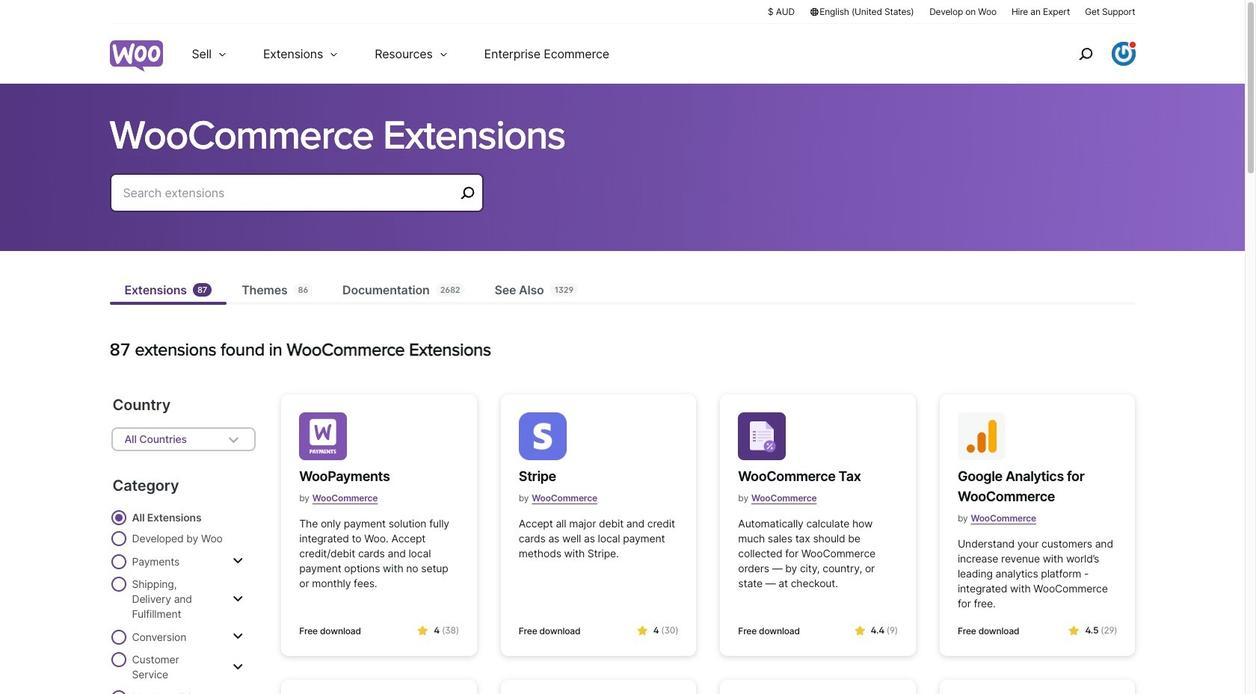 Task type: describe. For each thing, give the bounding box(es) containing it.
Search extensions search field
[[123, 183, 455, 203]]

2 show subcategories image from the top
[[233, 594, 243, 606]]

show subcategories image
[[233, 662, 243, 674]]

open account menu image
[[1112, 42, 1136, 66]]



Task type: locate. For each thing, give the bounding box(es) containing it.
show subcategories image
[[233, 556, 243, 568], [233, 594, 243, 606], [233, 631, 243, 643]]

0 vertical spatial show subcategories image
[[233, 556, 243, 568]]

3 show subcategories image from the top
[[233, 631, 243, 643]]

search image
[[1074, 42, 1098, 66]]

service navigation menu element
[[1047, 30, 1136, 78]]

1 vertical spatial show subcategories image
[[233, 594, 243, 606]]

1 show subcategories image from the top
[[233, 556, 243, 568]]

None search field
[[110, 174, 484, 230]]

2 vertical spatial show subcategories image
[[233, 631, 243, 643]]



